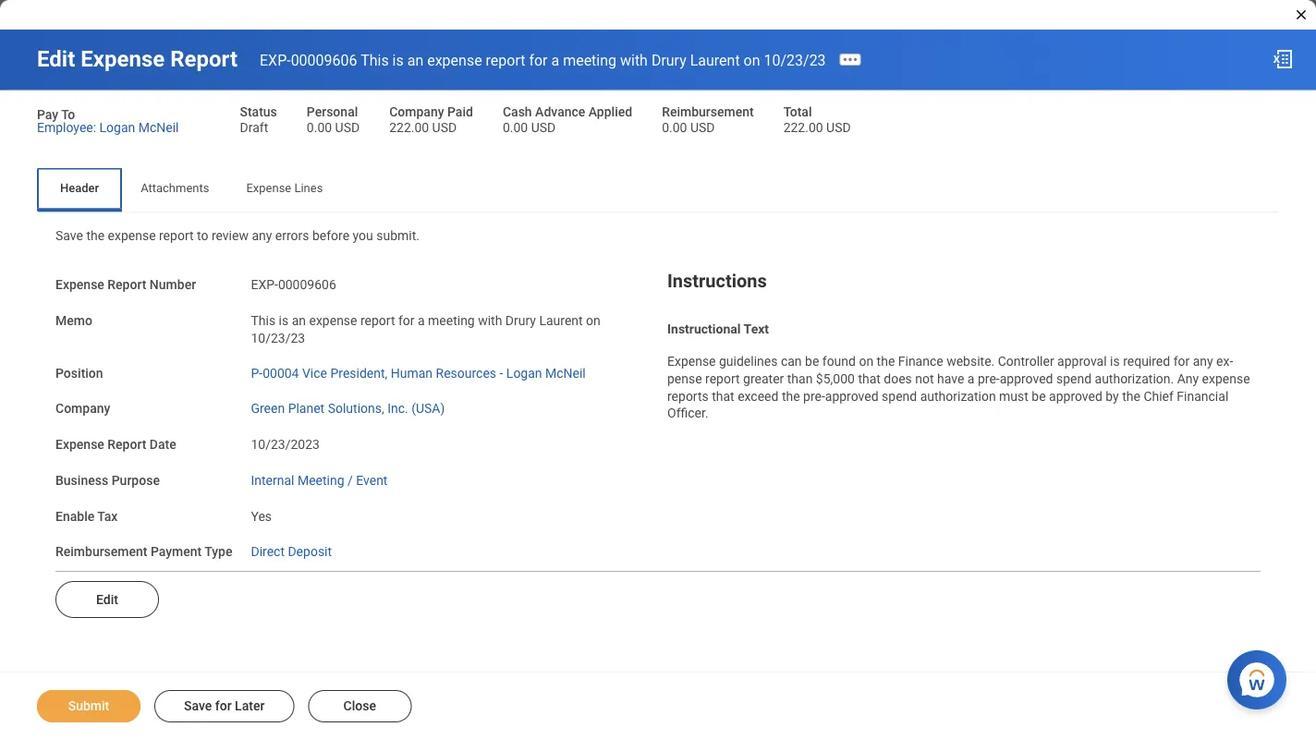 Task type: vqa. For each thing, say whether or not it's contained in the screenshot.
topmost be
yes



Task type: describe. For each thing, give the bounding box(es) containing it.
status
[[240, 104, 277, 120]]

0 vertical spatial spend
[[1057, 371, 1092, 387]]

ex
[[1217, 354, 1234, 369]]

employee:
[[37, 120, 96, 135]]

cash advance applied 0.00 usd
[[503, 104, 633, 135]]

reimbursement payment type
[[55, 545, 233, 560]]

before
[[312, 228, 350, 243]]

must
[[1000, 389, 1029, 404]]

1 vertical spatial spend
[[882, 389, 917, 404]]

on inside the this is an expense report for a meeting with drury laurent on 10/23/23
[[586, 313, 601, 328]]

report for date
[[108, 437, 146, 452]]

(usa)
[[412, 401, 445, 417]]

total
[[784, 104, 812, 120]]

1 horizontal spatial on
[[744, 51, 761, 69]]

report inside expense guidelines can be found on the finance website. controller approval is required for any ex pense report greater than $5,000 that does not have a pre-approved spend authorization. any expense reports that exceed the pre-approved spend authorization must be approved by the chief financial officer.
[[706, 371, 740, 387]]

lines
[[294, 181, 323, 195]]

an inside the this is an expense report for a meeting with drury laurent on 10/23/23
[[292, 313, 306, 328]]

status draft
[[240, 104, 277, 135]]

1 horizontal spatial mcneil
[[546, 365, 586, 381]]

internal
[[251, 473, 294, 488]]

number
[[150, 277, 196, 293]]

resources
[[436, 365, 497, 381]]

green planet solutions, inc. (usa) link
[[251, 398, 445, 417]]

1 horizontal spatial meeting
[[563, 51, 617, 69]]

pay to
[[37, 107, 75, 122]]

have
[[938, 371, 965, 387]]

instructions
[[668, 270, 767, 292]]

text
[[744, 322, 769, 337]]

for inside the this is an expense report for a meeting with drury laurent on 10/23/23
[[398, 313, 415, 328]]

president,
[[330, 365, 388, 381]]

edit expense report main content
[[0, 30, 1317, 740]]

reimbursement for payment
[[55, 545, 147, 560]]

$5,000
[[816, 371, 855, 387]]

1 horizontal spatial pre-
[[978, 371, 1000, 387]]

by
[[1106, 389, 1119, 404]]

event
[[356, 473, 388, 488]]

pense
[[668, 354, 1234, 387]]

on inside expense guidelines can be found on the finance website. controller approval is required for any ex pense report greater than $5,000 that does not have a pre-approved spend authorization. any expense reports that exceed the pre-approved spend authorization must be approved by the chief financial officer.
[[859, 354, 874, 369]]

reimbursement for 0.00
[[662, 104, 754, 120]]

company for company paid 222.00 usd
[[389, 104, 444, 120]]

save for later button
[[154, 691, 294, 723]]

0 vertical spatial any
[[252, 228, 272, 243]]

export to excel image
[[1272, 48, 1294, 70]]

memo
[[55, 313, 92, 328]]

enable
[[55, 509, 95, 524]]

chief
[[1144, 389, 1174, 404]]

1 horizontal spatial 10/23/23
[[764, 51, 826, 69]]

this is an expense report for a meeting with drury laurent on 10/23/23
[[251, 313, 604, 346]]

payment
[[151, 545, 202, 560]]

meeting inside the this is an expense report for a meeting with drury laurent on 10/23/23
[[428, 313, 475, 328]]

personal 0.00 usd
[[307, 104, 360, 135]]

close edit expense report image
[[1294, 7, 1309, 22]]

reimbursement 0.00 usd
[[662, 104, 754, 135]]

any
[[1178, 371, 1199, 387]]

for inside button
[[215, 699, 232, 714]]

direct
[[251, 545, 285, 560]]

usd for personal
[[335, 120, 360, 135]]

than
[[788, 371, 813, 387]]

authorization.
[[1095, 371, 1174, 387]]

inc.
[[388, 401, 408, 417]]

you
[[353, 228, 373, 243]]

0 vertical spatial this
[[361, 51, 389, 69]]

222.00 inside the company paid 222.00 usd
[[389, 120, 429, 135]]

1 horizontal spatial a
[[551, 51, 560, 69]]

for up cash at the top left of page
[[529, 51, 548, 69]]

expense up 'employee: logan mcneil' 'link'
[[81, 46, 165, 72]]

expense report date
[[55, 437, 176, 452]]

mcneil inside 'link'
[[138, 120, 179, 135]]

save for later
[[184, 699, 265, 714]]

can
[[781, 354, 802, 369]]

p-00004 vice president, human resources - logan mcneil link
[[251, 362, 586, 381]]

usd inside the company paid 222.00 usd
[[432, 120, 457, 135]]

tab list inside edit expense report main content
[[37, 168, 1280, 212]]

the down authorization.
[[1123, 389, 1141, 404]]

green planet solutions, inc. (usa)
[[251, 401, 445, 417]]

approval
[[1058, 354, 1107, 369]]

guidelines
[[719, 354, 778, 369]]

found
[[823, 354, 856, 369]]

submit
[[68, 699, 109, 714]]

meeting
[[298, 473, 344, 488]]

save for save the expense report to review any errors before you submit.
[[55, 228, 83, 243]]

0 vertical spatial report
[[170, 46, 238, 72]]

00009606 for exp-00009606 this is an expense report for a meeting with drury laurent on 10/23/23
[[291, 51, 357, 69]]

-
[[500, 365, 503, 381]]

green
[[251, 401, 285, 417]]

draft
[[240, 120, 268, 135]]

0.00 for reimbursement 0.00 usd
[[662, 120, 687, 135]]

direct deposit
[[251, 545, 332, 560]]

exp- for exp-00009606
[[251, 277, 278, 293]]

review
[[212, 228, 249, 243]]

later
[[235, 699, 265, 714]]

company for company
[[55, 401, 110, 417]]

a inside expense guidelines can be found on the finance website. controller approval is required for any ex pense report greater than $5,000 that does not have a pre-approved spend authorization. any expense reports that exceed the pre-approved spend authorization must be approved by the chief financial officer.
[[968, 371, 975, 387]]

close button
[[308, 691, 412, 723]]

authorization
[[921, 389, 996, 404]]

yes
[[251, 509, 272, 524]]

officer.
[[668, 406, 709, 421]]

laurent inside the this is an expense report for a meeting with drury laurent on 10/23/23
[[539, 313, 583, 328]]

cash
[[503, 104, 532, 120]]

expense for expense guidelines can be found on the finance website. controller approval is required for any ex pense report greater than $5,000 that does not have a pre-approved spend authorization. any expense reports that exceed the pre-approved spend authorization must be approved by the chief financial officer.
[[668, 354, 716, 369]]

internal meeting / event
[[251, 473, 388, 488]]

date
[[150, 437, 176, 452]]

1 horizontal spatial with
[[620, 51, 648, 69]]

submit button
[[37, 691, 141, 723]]

approved down approval
[[1049, 389, 1103, 404]]

to
[[197, 228, 208, 243]]

with inside the this is an expense report for a meeting with drury laurent on 10/23/23
[[478, 313, 502, 328]]

expense report number
[[55, 277, 196, 293]]

expense for expense report number
[[55, 277, 104, 293]]

does
[[884, 371, 912, 387]]

approved down $5,000
[[825, 389, 879, 404]]

enable tax element
[[251, 498, 272, 525]]

solutions,
[[328, 401, 384, 417]]

submit.
[[377, 228, 420, 243]]

action bar region
[[0, 672, 1317, 740]]



Task type: locate. For each thing, give the bounding box(es) containing it.
edit for edit
[[96, 592, 118, 607]]

expense report date element
[[251, 426, 320, 454]]

0.00 inside personal 0.00 usd
[[307, 120, 332, 135]]

0 vertical spatial mcneil
[[138, 120, 179, 135]]

personal
[[307, 104, 358, 120]]

instructions group
[[668, 266, 1261, 440]]

edit inside edit button
[[96, 592, 118, 607]]

0 vertical spatial 00009606
[[291, 51, 357, 69]]

0 horizontal spatial on
[[586, 313, 601, 328]]

controller
[[998, 354, 1055, 369]]

1 horizontal spatial edit
[[96, 592, 118, 607]]

edit expense report dialog
[[0, 0, 1317, 740]]

1 vertical spatial be
[[1032, 389, 1046, 404]]

0 horizontal spatial company
[[55, 401, 110, 417]]

10/23/2023
[[251, 437, 320, 452]]

0 horizontal spatial with
[[478, 313, 502, 328]]

0 horizontal spatial spend
[[882, 389, 917, 404]]

applied
[[589, 104, 633, 120]]

edit for edit expense report
[[37, 46, 75, 72]]

1 vertical spatial on
[[586, 313, 601, 328]]

0.00
[[307, 120, 332, 135], [503, 120, 528, 135], [662, 120, 687, 135]]

0 vertical spatial reimbursement
[[662, 104, 754, 120]]

10/23/23
[[764, 51, 826, 69], [251, 331, 305, 346]]

00009606 up personal
[[291, 51, 357, 69]]

2 vertical spatial on
[[859, 354, 874, 369]]

1 vertical spatial that
[[712, 389, 735, 404]]

0 horizontal spatial 222.00
[[389, 120, 429, 135]]

save inside button
[[184, 699, 212, 714]]

1 horizontal spatial that
[[858, 371, 881, 387]]

0 vertical spatial is
[[393, 51, 404, 69]]

the
[[86, 228, 105, 243], [877, 354, 895, 369], [782, 389, 800, 404], [1123, 389, 1141, 404]]

a up the p-00004 vice president, human resources - logan mcneil link on the left of the page
[[418, 313, 425, 328]]

workday assistant region
[[1228, 644, 1294, 710]]

enable tax
[[55, 509, 118, 524]]

report
[[170, 46, 238, 72], [108, 277, 146, 293], [108, 437, 146, 452]]

exp-00009606 this is an expense report for a meeting with drury laurent on 10/23/23
[[260, 51, 826, 69]]

report inside the this is an expense report for a meeting with drury laurent on 10/23/23
[[361, 313, 395, 328]]

0.00 for personal 0.00 usd
[[307, 120, 332, 135]]

2 horizontal spatial a
[[968, 371, 975, 387]]

report
[[486, 51, 526, 69], [159, 228, 194, 243], [361, 313, 395, 328], [706, 371, 740, 387]]

2 vertical spatial report
[[108, 437, 146, 452]]

employee: logan mcneil link
[[37, 116, 179, 135]]

1 vertical spatial exp-
[[251, 277, 278, 293]]

0 vertical spatial laurent
[[690, 51, 740, 69]]

planet
[[288, 401, 325, 417]]

1 222.00 from the left
[[389, 120, 429, 135]]

expense guidelines can be found on the finance website. controller approval is required for any ex pense report greater than $5,000 that does not have a pre-approved spend authorization. any expense reports that exceed the pre-approved spend authorization must be approved by the chief financial officer.
[[668, 354, 1254, 421]]

edit expense report
[[37, 46, 238, 72]]

2 horizontal spatial is
[[1111, 354, 1120, 369]]

1 vertical spatial save
[[184, 699, 212, 714]]

00009606
[[291, 51, 357, 69], [278, 277, 336, 293]]

an up the company paid 222.00 usd
[[407, 51, 424, 69]]

a inside the this is an expense report for a meeting with drury laurent on 10/23/23
[[418, 313, 425, 328]]

an
[[407, 51, 424, 69], [292, 313, 306, 328]]

instructional
[[668, 322, 741, 337]]

1 vertical spatial with
[[478, 313, 502, 328]]

report up president,
[[361, 313, 395, 328]]

greater
[[743, 371, 784, 387]]

purpose
[[112, 473, 160, 488]]

exp- inside expense report number element
[[251, 277, 278, 293]]

report for number
[[108, 277, 146, 293]]

00004
[[263, 365, 299, 381]]

approved down controller
[[1000, 371, 1054, 387]]

0 vertical spatial that
[[858, 371, 881, 387]]

expense up paid
[[427, 51, 482, 69]]

0 horizontal spatial save
[[55, 228, 83, 243]]

0 horizontal spatial be
[[805, 354, 819, 369]]

usd inside personal 0.00 usd
[[335, 120, 360, 135]]

222.00 inside total 222.00 usd
[[784, 120, 823, 135]]

0 vertical spatial 10/23/23
[[764, 51, 826, 69]]

report up cash at the top left of page
[[486, 51, 526, 69]]

reimbursement left total
[[662, 104, 754, 120]]

4 usd from the left
[[691, 120, 715, 135]]

logan inside 'link'
[[99, 120, 135, 135]]

meeting up applied
[[563, 51, 617, 69]]

1 horizontal spatial is
[[393, 51, 404, 69]]

0 horizontal spatial laurent
[[539, 313, 583, 328]]

2 vertical spatial is
[[1111, 354, 1120, 369]]

business purpose
[[55, 473, 160, 488]]

business
[[55, 473, 108, 488]]

the down header
[[86, 228, 105, 243]]

mcneil right the -
[[546, 365, 586, 381]]

exp- up status
[[260, 51, 291, 69]]

1 horizontal spatial spend
[[1057, 371, 1092, 387]]

1 vertical spatial meeting
[[428, 313, 475, 328]]

0 horizontal spatial drury
[[506, 313, 536, 328]]

expense up expense report number on the left top of the page
[[108, 228, 156, 243]]

drury inside the this is an expense report for a meeting with drury laurent on 10/23/23
[[506, 313, 536, 328]]

reimbursement down tax
[[55, 545, 147, 560]]

any left errors
[[252, 228, 272, 243]]

required
[[1124, 354, 1171, 369]]

1 horizontal spatial logan
[[507, 365, 542, 381]]

expense down exp-00009606
[[309, 313, 357, 328]]

2 horizontal spatial on
[[859, 354, 874, 369]]

save the expense report to review any errors before you submit.
[[55, 228, 420, 243]]

exp- for exp-00009606 this is an expense report for a meeting with drury laurent on 10/23/23
[[260, 51, 291, 69]]

vice
[[302, 365, 327, 381]]

be right can
[[805, 354, 819, 369]]

not
[[916, 371, 934, 387]]

1 vertical spatial 10/23/23
[[251, 331, 305, 346]]

0 vertical spatial save
[[55, 228, 83, 243]]

save left later
[[184, 699, 212, 714]]

total 222.00 usd
[[784, 104, 851, 135]]

0 horizontal spatial meeting
[[428, 313, 475, 328]]

expense for expense lines
[[246, 181, 291, 195]]

save down header
[[55, 228, 83, 243]]

an down exp-00009606
[[292, 313, 306, 328]]

this inside the this is an expense report for a meeting with drury laurent on 10/23/23
[[251, 313, 276, 328]]

0 vertical spatial drury
[[652, 51, 687, 69]]

instructional text
[[668, 322, 769, 337]]

for left later
[[215, 699, 232, 714]]

exp-
[[260, 51, 291, 69], [251, 277, 278, 293]]

is up authorization.
[[1111, 354, 1120, 369]]

instructions button
[[668, 270, 767, 292]]

0 horizontal spatial any
[[252, 228, 272, 243]]

pre- down than
[[804, 389, 825, 404]]

any inside expense guidelines can be found on the finance website. controller approval is required for any ex pense report greater than $5,000 that does not have a pre-approved spend authorization. any expense reports that exceed the pre-approved spend authorization must be approved by the chief financial officer.
[[1193, 354, 1214, 369]]

1 horizontal spatial company
[[389, 104, 444, 120]]

a down website.
[[968, 371, 975, 387]]

1 horizontal spatial this
[[361, 51, 389, 69]]

00009606 for exp-00009606
[[278, 277, 336, 293]]

that left does on the bottom of the page
[[858, 371, 881, 387]]

any left the ex
[[1193, 354, 1214, 369]]

drury
[[652, 51, 687, 69], [506, 313, 536, 328]]

exceed
[[738, 389, 779, 404]]

expense down instructional
[[668, 354, 716, 369]]

report down guidelines
[[706, 371, 740, 387]]

1 vertical spatial logan
[[507, 365, 542, 381]]

with up the -
[[478, 313, 502, 328]]

0 vertical spatial exp-
[[260, 51, 291, 69]]

usd
[[335, 120, 360, 135], [432, 120, 457, 135], [531, 120, 556, 135], [691, 120, 715, 135], [827, 120, 851, 135]]

the up does on the bottom of the page
[[877, 354, 895, 369]]

internal meeting / event link
[[251, 469, 388, 488]]

meeting
[[563, 51, 617, 69], [428, 313, 475, 328]]

mcneil
[[138, 120, 179, 135], [546, 365, 586, 381]]

0.00 right applied
[[662, 120, 687, 135]]

1 vertical spatial is
[[279, 313, 289, 328]]

expense left lines
[[246, 181, 291, 195]]

0 vertical spatial edit
[[37, 46, 75, 72]]

1 horizontal spatial 0.00
[[503, 120, 528, 135]]

exp-00009606
[[251, 277, 336, 293]]

direct deposit link
[[251, 541, 332, 560]]

2 horizontal spatial 0.00
[[662, 120, 687, 135]]

pay
[[37, 107, 58, 122]]

type
[[205, 545, 233, 560]]

on
[[744, 51, 761, 69], [586, 313, 601, 328], [859, 354, 874, 369]]

5 usd from the left
[[827, 120, 851, 135]]

expense up business
[[55, 437, 104, 452]]

10/23/23 inside the this is an expense report for a meeting with drury laurent on 10/23/23
[[251, 331, 305, 346]]

1 vertical spatial company
[[55, 401, 110, 417]]

website.
[[947, 354, 995, 369]]

1 horizontal spatial be
[[1032, 389, 1046, 404]]

pre-
[[978, 371, 1000, 387], [804, 389, 825, 404]]

spend
[[1057, 371, 1092, 387], [882, 389, 917, 404]]

company down "position" at the left of the page
[[55, 401, 110, 417]]

usd for reimbursement
[[691, 120, 715, 135]]

human
[[391, 365, 433, 381]]

1 horizontal spatial 222.00
[[784, 120, 823, 135]]

2 vertical spatial a
[[968, 371, 975, 387]]

10/23/23 up 00004
[[251, 331, 305, 346]]

1 vertical spatial report
[[108, 277, 146, 293]]

that left exceed
[[712, 389, 735, 404]]

10/23/23 up total
[[764, 51, 826, 69]]

expense inside tab list
[[246, 181, 291, 195]]

be right must
[[1032, 389, 1046, 404]]

1 0.00 from the left
[[307, 120, 332, 135]]

1 usd from the left
[[335, 120, 360, 135]]

2 usd from the left
[[432, 120, 457, 135]]

0 vertical spatial meeting
[[563, 51, 617, 69]]

0 horizontal spatial reimbursement
[[55, 545, 147, 560]]

1 vertical spatial drury
[[506, 313, 536, 328]]

1 horizontal spatial an
[[407, 51, 424, 69]]

meeting up resources
[[428, 313, 475, 328]]

0 horizontal spatial this
[[251, 313, 276, 328]]

1 horizontal spatial any
[[1193, 354, 1214, 369]]

usd inside reimbursement 0.00 usd
[[691, 120, 715, 135]]

00009606 down errors
[[278, 277, 336, 293]]

a
[[551, 51, 560, 69], [418, 313, 425, 328], [968, 371, 975, 387]]

3 0.00 from the left
[[662, 120, 687, 135]]

1 vertical spatial edit
[[96, 592, 118, 607]]

1 vertical spatial an
[[292, 313, 306, 328]]

company inside the company paid 222.00 usd
[[389, 104, 444, 120]]

company left paid
[[389, 104, 444, 120]]

expense inside the this is an expense report for a meeting with drury laurent on 10/23/23
[[309, 313, 357, 328]]

expense up memo
[[55, 277, 104, 293]]

0 horizontal spatial a
[[418, 313, 425, 328]]

222.00
[[389, 120, 429, 135], [784, 120, 823, 135]]

this
[[361, 51, 389, 69], [251, 313, 276, 328]]

paid
[[447, 104, 473, 120]]

p-00004 vice president, human resources - logan mcneil
[[251, 365, 586, 381]]

with up applied
[[620, 51, 648, 69]]

0 vertical spatial with
[[620, 51, 648, 69]]

expense inside expense guidelines can be found on the finance website. controller approval is required for any ex pense report greater than $5,000 that does not have a pre-approved spend authorization. any expense reports that exceed the pre-approved spend authorization must be approved by the chief financial officer.
[[668, 354, 716, 369]]

for up any
[[1174, 354, 1190, 369]]

edit up "pay to"
[[37, 46, 75, 72]]

is
[[393, 51, 404, 69], [279, 313, 289, 328], [1111, 354, 1120, 369]]

1 vertical spatial 00009606
[[278, 277, 336, 293]]

2 0.00 from the left
[[503, 120, 528, 135]]

expense lines
[[246, 181, 323, 195]]

is inside expense guidelines can be found on the finance website. controller approval is required for any ex pense report greater than $5,000 that does not have a pre-approved spend authorization. any expense reports that exceed the pre-approved spend authorization must be approved by the chief financial officer.
[[1111, 354, 1120, 369]]

0 vertical spatial on
[[744, 51, 761, 69]]

logan right the employee:
[[99, 120, 135, 135]]

financial
[[1177, 389, 1229, 404]]

0 vertical spatial an
[[407, 51, 424, 69]]

logan right the -
[[507, 365, 542, 381]]

1 vertical spatial mcneil
[[546, 365, 586, 381]]

1 vertical spatial reimbursement
[[55, 545, 147, 560]]

0 vertical spatial pre-
[[978, 371, 1000, 387]]

a up advance
[[551, 51, 560, 69]]

/
[[348, 473, 353, 488]]

spend down approval
[[1057, 371, 1092, 387]]

exp- down save the expense report to review any errors before you submit.
[[251, 277, 278, 293]]

0 vertical spatial logan
[[99, 120, 135, 135]]

company paid 222.00 usd
[[389, 104, 473, 135]]

0 horizontal spatial edit
[[37, 46, 75, 72]]

expense for expense report date
[[55, 437, 104, 452]]

edit button
[[55, 581, 159, 618]]

0.00 inside 'cash advance applied 0.00 usd'
[[503, 120, 528, 135]]

expense report number element
[[251, 266, 336, 294]]

1 horizontal spatial save
[[184, 699, 212, 714]]

1 vertical spatial this
[[251, 313, 276, 328]]

for inside expense guidelines can be found on the finance website. controller approval is required for any ex pense report greater than $5,000 that does not have a pre-approved spend authorization. any expense reports that exceed the pre-approved spend authorization must be approved by the chief financial officer.
[[1174, 354, 1190, 369]]

expense inside expense guidelines can be found on the finance website. controller approval is required for any ex pense report greater than $5,000 that does not have a pre-approved spend authorization. any expense reports that exceed the pre-approved spend authorization must be approved by the chief financial officer.
[[1203, 371, 1251, 387]]

0 horizontal spatial is
[[279, 313, 289, 328]]

usd inside 'cash advance applied 0.00 usd'
[[531, 120, 556, 135]]

to
[[61, 107, 75, 122]]

0 vertical spatial be
[[805, 354, 819, 369]]

0.00 left advance
[[503, 120, 528, 135]]

2 222.00 from the left
[[784, 120, 823, 135]]

approved
[[1000, 371, 1054, 387], [825, 389, 879, 404], [1049, 389, 1103, 404]]

save for save for later
[[184, 699, 212, 714]]

report left to on the top of page
[[159, 228, 194, 243]]

edit down reimbursement payment type at the bottom
[[96, 592, 118, 607]]

mcneil up the attachments
[[138, 120, 179, 135]]

is down exp-00009606
[[279, 313, 289, 328]]

finance
[[898, 354, 944, 369]]

is up the company paid 222.00 usd
[[393, 51, 404, 69]]

spend down does on the bottom of the page
[[882, 389, 917, 404]]

tab list
[[37, 168, 1280, 212]]

expense down the ex
[[1203, 371, 1251, 387]]

3 usd from the left
[[531, 120, 556, 135]]

1 vertical spatial pre-
[[804, 389, 825, 404]]

1 vertical spatial laurent
[[539, 313, 583, 328]]

pre- down website.
[[978, 371, 1000, 387]]

00009606 inside expense report number element
[[278, 277, 336, 293]]

the down than
[[782, 389, 800, 404]]

0 horizontal spatial 0.00
[[307, 120, 332, 135]]

tax
[[97, 509, 118, 524]]

0 horizontal spatial an
[[292, 313, 306, 328]]

1 horizontal spatial laurent
[[690, 51, 740, 69]]

is inside the this is an expense report for a meeting with drury laurent on 10/23/23
[[279, 313, 289, 328]]

0 horizontal spatial logan
[[99, 120, 135, 135]]

advance
[[535, 104, 586, 120]]

0.00 inside reimbursement 0.00 usd
[[662, 120, 687, 135]]

deposit
[[288, 545, 332, 560]]

for up the p-00004 vice president, human resources - logan mcneil link on the left of the page
[[398, 313, 415, 328]]

close
[[344, 699, 376, 714]]

usd inside total 222.00 usd
[[827, 120, 851, 135]]

usd for total
[[827, 120, 851, 135]]

0 horizontal spatial that
[[712, 389, 735, 404]]

0 horizontal spatial 10/23/23
[[251, 331, 305, 346]]

errors
[[275, 228, 309, 243]]

1 horizontal spatial drury
[[652, 51, 687, 69]]

company
[[389, 104, 444, 120], [55, 401, 110, 417]]

position
[[55, 365, 103, 381]]

tab list containing header
[[37, 168, 1280, 212]]

0 vertical spatial a
[[551, 51, 560, 69]]

attachments
[[141, 181, 209, 195]]

0.00 right status draft
[[307, 120, 332, 135]]

1 horizontal spatial reimbursement
[[662, 104, 754, 120]]

header
[[60, 181, 99, 195]]

0 vertical spatial company
[[389, 104, 444, 120]]

1 vertical spatial a
[[418, 313, 425, 328]]

0 horizontal spatial mcneil
[[138, 120, 179, 135]]



